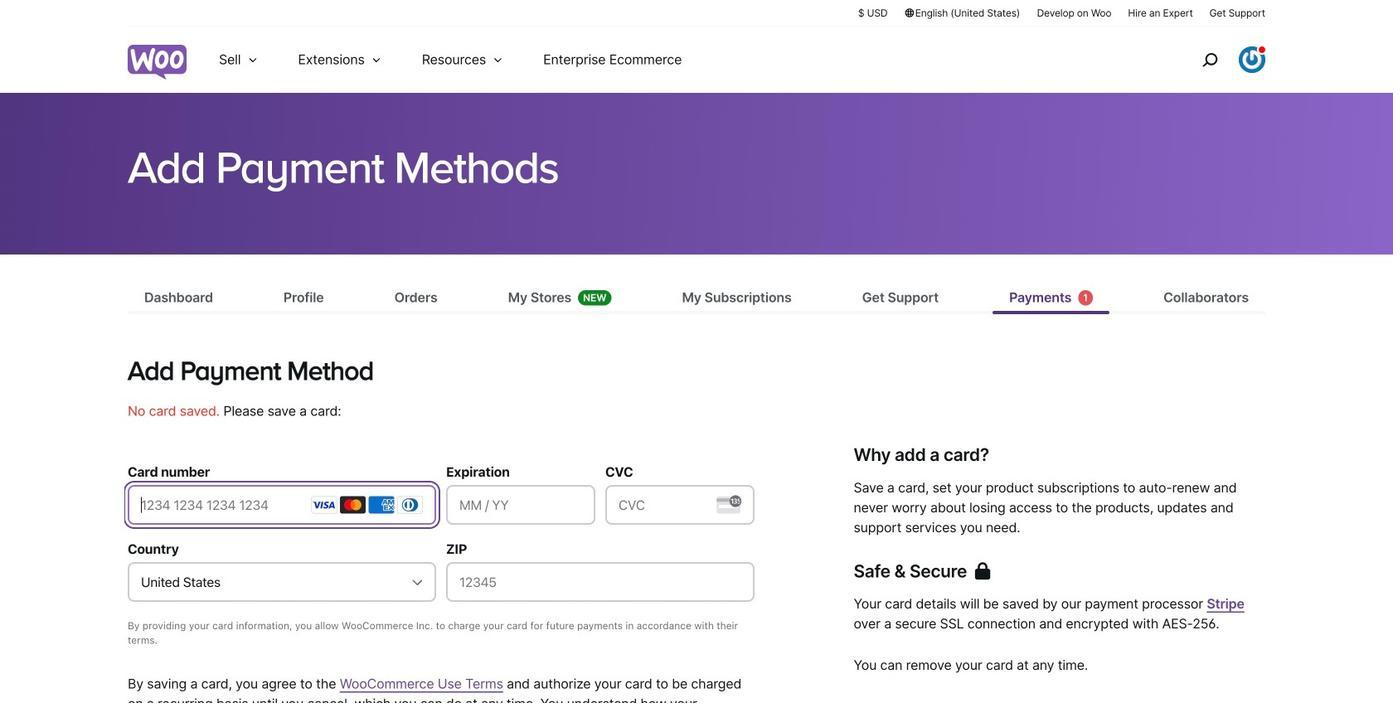 Task type: locate. For each thing, give the bounding box(es) containing it.
open account menu image
[[1239, 46, 1266, 73]]

search image
[[1197, 46, 1223, 73]]



Task type: vqa. For each thing, say whether or not it's contained in the screenshot.
Search icon
yes



Task type: describe. For each thing, give the bounding box(es) containing it.
lock image
[[975, 562, 990, 580]]

service navigation menu element
[[1167, 33, 1266, 87]]



